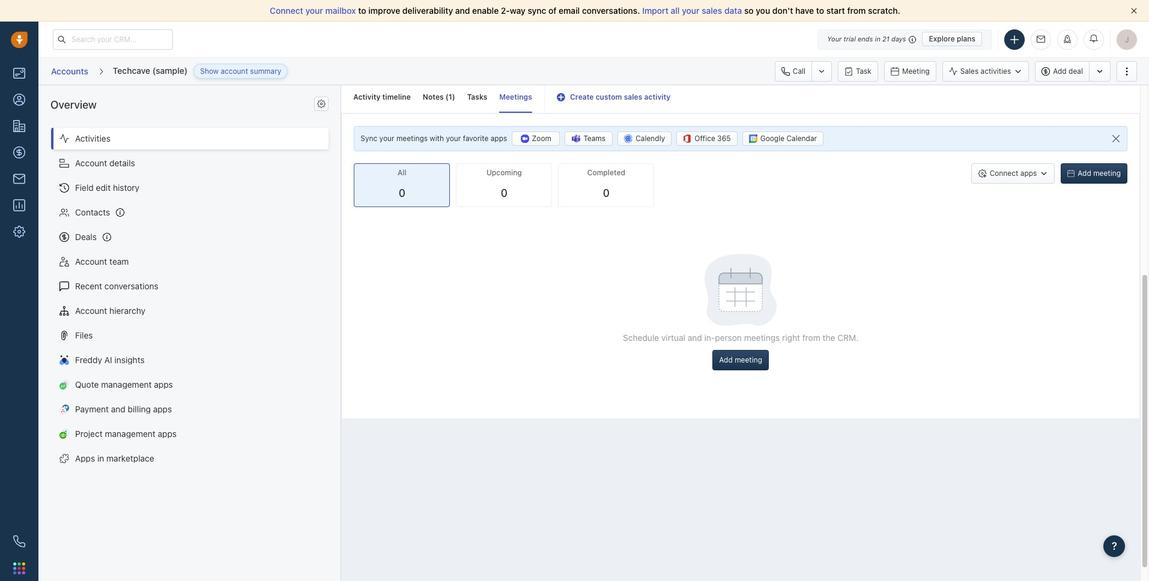 Task type: vqa. For each thing, say whether or not it's contained in the screenshot.
Quote
yes



Task type: describe. For each thing, give the bounding box(es) containing it.
0 horizontal spatial in
[[97, 454, 104, 464]]

0 for completed
[[603, 187, 610, 200]]

accounts
[[51, 66, 88, 76]]

trial
[[844, 35, 856, 43]]

explore
[[929, 34, 955, 43]]

account hierarchy
[[75, 306, 145, 316]]

0 vertical spatial meeting
[[1094, 169, 1121, 178]]

your right with
[[446, 134, 461, 143]]

activity timeline
[[354, 93, 411, 102]]

close image
[[1131, 8, 1137, 14]]

virtual
[[662, 333, 686, 343]]

phone element
[[7, 530, 31, 554]]

deals
[[75, 232, 97, 242]]

ends
[[858, 35, 873, 43]]

favorite
[[463, 134, 489, 143]]

way
[[510, 5, 526, 16]]

connect for connect your mailbox to improve deliverability and enable 2-way sync of email conversations. import all your sales data so you don't have to start from scratch.
[[270, 5, 303, 16]]

techcave (sample)
[[113, 65, 188, 76]]

calendly button
[[618, 131, 672, 146]]

right
[[782, 333, 800, 343]]

account for account hierarchy
[[75, 306, 107, 316]]

payment
[[75, 404, 109, 415]]

summary
[[250, 67, 281, 76]]

management for project
[[105, 429, 155, 439]]

sync
[[361, 134, 377, 143]]

days
[[892, 35, 906, 43]]

sync your meetings with your favorite apps
[[361, 134, 507, 143]]

import all your sales data link
[[642, 5, 744, 16]]

connect your mailbox to improve deliverability and enable 2-way sync of email conversations. import all your sales data so you don't have to start from scratch.
[[270, 5, 901, 16]]

mailbox
[[325, 5, 356, 16]]

tasks
[[467, 93, 487, 102]]

scratch.
[[868, 5, 901, 16]]

activities
[[981, 67, 1011, 76]]

field edit history
[[75, 183, 139, 193]]

schedule virtual and in-person meetings right from the crm.
[[623, 333, 859, 343]]

sales activities
[[961, 67, 1011, 76]]

1 vertical spatial add
[[1078, 169, 1092, 178]]

1 vertical spatial meeting
[[735, 355, 762, 364]]

notes ( 1 )
[[423, 93, 455, 102]]

don't
[[773, 5, 793, 16]]

recent conversations
[[75, 281, 159, 291]]

0 horizontal spatial add meeting
[[719, 355, 762, 364]]

deal
[[1069, 67, 1083, 76]]

sales
[[961, 67, 979, 76]]

explore plans link
[[923, 32, 982, 46]]

(sample)
[[153, 65, 188, 76]]

crm.
[[838, 333, 859, 343]]

teams button
[[565, 131, 613, 146]]

edit
[[96, 183, 111, 193]]

import
[[642, 5, 669, 16]]

activity
[[644, 93, 671, 102]]

account for account team
[[75, 256, 107, 267]]

call
[[793, 66, 806, 75]]

meeting button
[[884, 61, 937, 81]]

create
[[570, 93, 594, 102]]

plans
[[957, 34, 976, 43]]

sync
[[528, 5, 546, 16]]

0 horizontal spatial add
[[719, 355, 733, 364]]

activities
[[75, 133, 111, 144]]

files
[[75, 330, 93, 341]]

add inside add deal button
[[1053, 67, 1067, 76]]

management for quote
[[101, 380, 152, 390]]

details
[[109, 158, 135, 168]]

team
[[109, 256, 129, 267]]

all
[[671, 5, 680, 16]]

zoom
[[532, 134, 552, 143]]

2 to from the left
[[816, 5, 824, 16]]

(
[[446, 93, 449, 102]]

0 vertical spatial add meeting button
[[1061, 163, 1128, 184]]

office
[[695, 134, 715, 143]]

0 vertical spatial add meeting
[[1078, 169, 1121, 178]]

connect apps
[[990, 169, 1037, 178]]

your left mailbox
[[306, 5, 323, 16]]

0 for upcoming
[[501, 187, 508, 200]]

ai
[[104, 355, 112, 365]]

call button
[[775, 61, 812, 81]]

recent
[[75, 281, 102, 291]]

quote
[[75, 380, 99, 390]]

explore plans
[[929, 34, 976, 43]]

2-
[[501, 5, 510, 16]]

apps in marketplace
[[75, 454, 154, 464]]

account details
[[75, 158, 135, 168]]

account team
[[75, 256, 129, 267]]



Task type: locate. For each thing, give the bounding box(es) containing it.
0 vertical spatial sales
[[702, 5, 722, 16]]

and left billing
[[111, 404, 126, 415]]

in left 21 on the right top
[[875, 35, 881, 43]]

0 horizontal spatial 0
[[399, 187, 406, 200]]

sales left activity
[[624, 93, 642, 102]]

mng settings image
[[317, 100, 326, 108]]

1 vertical spatial add meeting
[[719, 355, 762, 364]]

field
[[75, 183, 94, 193]]

and left the enable
[[455, 5, 470, 16]]

account up recent
[[75, 256, 107, 267]]

0 horizontal spatial meeting
[[735, 355, 762, 364]]

1 horizontal spatial and
[[455, 5, 470, 16]]

and left "in-"
[[688, 333, 702, 343]]

add deal button
[[1035, 61, 1089, 81]]

2 vertical spatial add
[[719, 355, 733, 364]]

0 vertical spatial from
[[848, 5, 866, 16]]

2 horizontal spatial and
[[688, 333, 702, 343]]

3 account from the top
[[75, 306, 107, 316]]

1 0 from the left
[[399, 187, 406, 200]]

start
[[827, 5, 845, 16]]

0 horizontal spatial sales
[[624, 93, 642, 102]]

0 vertical spatial connect
[[270, 5, 303, 16]]

show
[[200, 67, 219, 76]]

meeting
[[902, 66, 930, 75]]

management up payment and billing apps
[[101, 380, 152, 390]]

0 horizontal spatial add meeting button
[[713, 350, 769, 370]]

freddy
[[75, 355, 102, 365]]

office 365 button
[[677, 131, 738, 146]]

account
[[75, 158, 107, 168], [75, 256, 107, 267], [75, 306, 107, 316]]

data
[[725, 5, 742, 16]]

billing
[[128, 404, 151, 415]]

1 horizontal spatial sales
[[702, 5, 722, 16]]

to right mailbox
[[358, 5, 366, 16]]

payment and billing apps
[[75, 404, 172, 415]]

activity
[[354, 93, 381, 102]]

management up marketplace
[[105, 429, 155, 439]]

from left 'the'
[[803, 333, 821, 343]]

2 0 from the left
[[501, 187, 508, 200]]

notes
[[423, 93, 444, 102]]

conversations
[[104, 281, 159, 291]]

to
[[358, 5, 366, 16], [816, 5, 824, 16]]

1 horizontal spatial 0
[[501, 187, 508, 200]]

marketplace
[[106, 454, 154, 464]]

calendar
[[787, 134, 817, 143]]

1 horizontal spatial add
[[1053, 67, 1067, 76]]

task button
[[838, 61, 878, 81]]

sales left data
[[702, 5, 722, 16]]

2 vertical spatial account
[[75, 306, 107, 316]]

0 down upcoming
[[501, 187, 508, 200]]

)
[[452, 93, 455, 102]]

call link
[[775, 61, 812, 81]]

0 vertical spatial meetings
[[397, 134, 428, 143]]

2 horizontal spatial add
[[1078, 169, 1092, 178]]

upcoming
[[487, 168, 522, 177]]

1 vertical spatial management
[[105, 429, 155, 439]]

your
[[828, 35, 842, 43]]

enable
[[472, 5, 499, 16]]

email
[[559, 5, 580, 16]]

in
[[875, 35, 881, 43], [97, 454, 104, 464]]

account down recent
[[75, 306, 107, 316]]

0 down completed
[[603, 187, 610, 200]]

Search your CRM... text field
[[53, 29, 173, 50]]

completed
[[587, 168, 625, 177]]

3 0 from the left
[[603, 187, 610, 200]]

21
[[883, 35, 890, 43]]

office 365
[[695, 134, 731, 143]]

1 vertical spatial add meeting button
[[713, 350, 769, 370]]

insights
[[114, 355, 145, 365]]

overview
[[50, 99, 97, 111]]

0 vertical spatial management
[[101, 380, 152, 390]]

connect apps button
[[971, 163, 1055, 184], [971, 163, 1055, 184]]

0 horizontal spatial meetings
[[397, 134, 428, 143]]

0 horizontal spatial from
[[803, 333, 821, 343]]

from right start
[[848, 5, 866, 16]]

your right all
[[682, 5, 700, 16]]

schedule
[[623, 333, 659, 343]]

0 vertical spatial account
[[75, 158, 107, 168]]

1 vertical spatial meetings
[[744, 333, 780, 343]]

phone image
[[13, 536, 25, 548]]

add meeting button
[[1061, 163, 1128, 184], [713, 350, 769, 370]]

0 horizontal spatial connect
[[270, 5, 303, 16]]

0 horizontal spatial and
[[111, 404, 126, 415]]

conversations.
[[582, 5, 640, 16]]

account
[[221, 67, 248, 76]]

create custom sales activity
[[570, 93, 671, 102]]

in right apps at the bottom of the page
[[97, 454, 104, 464]]

add
[[1053, 67, 1067, 76], [1078, 169, 1092, 178], [719, 355, 733, 364]]

1 horizontal spatial from
[[848, 5, 866, 16]]

1
[[449, 93, 452, 102]]

meetings left with
[[397, 134, 428, 143]]

1 horizontal spatial meetings
[[744, 333, 780, 343]]

apps
[[491, 134, 507, 143], [1021, 169, 1037, 178], [154, 380, 173, 390], [153, 404, 172, 415], [158, 429, 177, 439]]

google calendar
[[760, 134, 817, 143]]

add meeting
[[1078, 169, 1121, 178], [719, 355, 762, 364]]

project management apps
[[75, 429, 177, 439]]

1 horizontal spatial to
[[816, 5, 824, 16]]

sales activities button
[[943, 61, 1035, 81], [943, 61, 1029, 81]]

accounts link
[[50, 62, 89, 81]]

freshworks switcher image
[[13, 563, 25, 575]]

1 to from the left
[[358, 5, 366, 16]]

0 vertical spatial and
[[455, 5, 470, 16]]

timeline
[[383, 93, 411, 102]]

you
[[756, 5, 770, 16]]

1 vertical spatial connect
[[990, 169, 1019, 178]]

your right sync
[[379, 134, 394, 143]]

of
[[549, 5, 557, 16]]

techcave
[[113, 65, 150, 76]]

all
[[398, 168, 407, 177]]

1 horizontal spatial add meeting button
[[1061, 163, 1128, 184]]

1 vertical spatial in
[[97, 454, 104, 464]]

apps
[[75, 454, 95, 464]]

account down activities
[[75, 158, 107, 168]]

1 horizontal spatial meeting
[[1094, 169, 1121, 178]]

google calendar button
[[742, 131, 824, 146]]

and
[[455, 5, 470, 16], [688, 333, 702, 343], [111, 404, 126, 415]]

create custom sales activity link
[[557, 93, 671, 102]]

meetings
[[499, 93, 532, 102]]

from
[[848, 5, 866, 16], [803, 333, 821, 343]]

to left start
[[816, 5, 824, 16]]

1 vertical spatial account
[[75, 256, 107, 267]]

0 horizontal spatial to
[[358, 5, 366, 16]]

custom
[[596, 93, 622, 102]]

2 horizontal spatial 0
[[603, 187, 610, 200]]

1 horizontal spatial in
[[875, 35, 881, 43]]

1 vertical spatial from
[[803, 333, 821, 343]]

person
[[715, 333, 742, 343]]

0
[[399, 187, 406, 200], [501, 187, 508, 200], [603, 187, 610, 200]]

history
[[113, 183, 139, 193]]

1 vertical spatial and
[[688, 333, 702, 343]]

1 vertical spatial sales
[[624, 93, 642, 102]]

add deal
[[1053, 67, 1083, 76]]

0 down all at the top
[[399, 187, 406, 200]]

quote management apps
[[75, 380, 173, 390]]

management
[[101, 380, 152, 390], [105, 429, 155, 439]]

0 vertical spatial add
[[1053, 67, 1067, 76]]

project
[[75, 429, 103, 439]]

with
[[430, 134, 444, 143]]

teams
[[584, 134, 606, 143]]

so
[[744, 5, 754, 16]]

1 horizontal spatial add meeting
[[1078, 169, 1121, 178]]

calendly
[[636, 134, 665, 143]]

task
[[856, 66, 872, 75]]

2 vertical spatial and
[[111, 404, 126, 415]]

1 account from the top
[[75, 158, 107, 168]]

meetings left right
[[744, 333, 780, 343]]

connect
[[270, 5, 303, 16], [990, 169, 1019, 178]]

account for account details
[[75, 158, 107, 168]]

connect for connect apps
[[990, 169, 1019, 178]]

365
[[717, 134, 731, 143]]

google
[[760, 134, 785, 143]]

0 vertical spatial in
[[875, 35, 881, 43]]

0 for all
[[399, 187, 406, 200]]

1 horizontal spatial connect
[[990, 169, 1019, 178]]

hierarchy
[[109, 306, 145, 316]]

improve
[[369, 5, 400, 16]]

2 account from the top
[[75, 256, 107, 267]]

connect your mailbox link
[[270, 5, 358, 16]]



